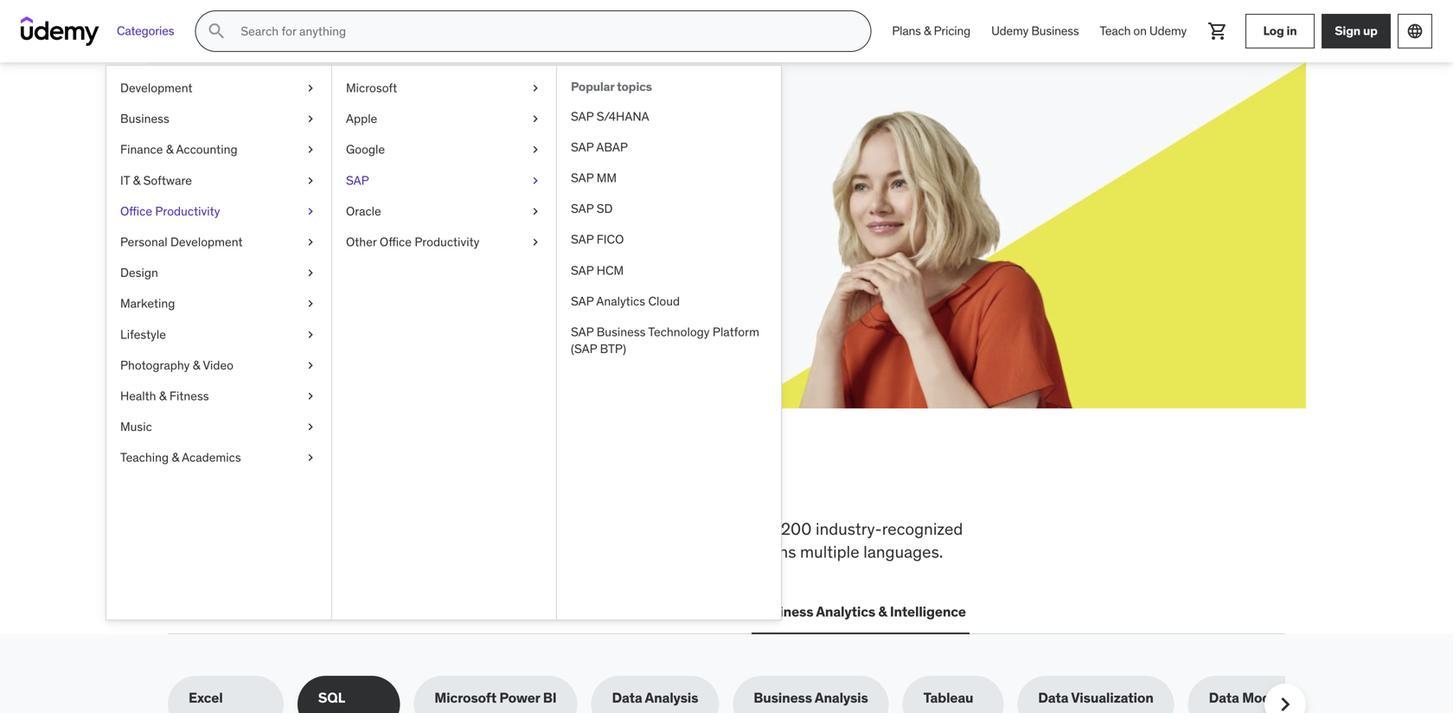 Task type: vqa. For each thing, say whether or not it's contained in the screenshot.
second the $109.99 from the bottom of the page
no



Task type: locate. For each thing, give the bounding box(es) containing it.
sap analytics cloud
[[571, 293, 680, 309]]

sap fico
[[571, 232, 624, 247]]

udemy right on
[[1150, 23, 1187, 39]]

1 vertical spatial skills
[[370, 518, 407, 539]]

sap for sap analytics cloud
[[571, 293, 594, 309]]

languages.
[[864, 541, 944, 562]]

development down categories dropdown button
[[120, 80, 193, 96]]

microsoft up the apple at the left of the page
[[346, 80, 397, 96]]

covering critical workplace skills to technical topics, including prep content for over 200 industry-recognized certifications, our catalog supports well-rounded professional development and spans multiple languages.
[[168, 518, 963, 562]]

skills
[[230, 138, 308, 173]]

xsmall image inside apple link
[[529, 110, 543, 127]]

sap inside sap mm link
[[571, 170, 594, 186]]

all
[[168, 461, 219, 506]]

& right health
[[159, 388, 167, 404]]

sap business technology platform (sap btp) link
[[557, 317, 781, 364]]

xsmall image inside business link
[[304, 110, 318, 127]]

xsmall image inside teaching & academics link
[[304, 449, 318, 466]]

1 horizontal spatial analysis
[[815, 689, 869, 707]]

in inside "link"
[[1287, 23, 1298, 39]]

data for data analysis
[[612, 689, 643, 707]]

0 horizontal spatial it
[[120, 172, 130, 188]]

1 horizontal spatial microsoft
[[435, 689, 497, 707]]

analytics down multiple
[[816, 603, 876, 621]]

it for it & software
[[120, 172, 130, 188]]

1 horizontal spatial udemy
[[1150, 23, 1187, 39]]

xsmall image inside oracle link
[[529, 203, 543, 220]]

xsmall image inside it & software link
[[304, 172, 318, 189]]

it for it certifications
[[311, 603, 322, 621]]

xsmall image inside lifestyle link
[[304, 326, 318, 343]]

office up the personal
[[120, 203, 152, 219]]

fico
[[597, 232, 624, 247]]

1 horizontal spatial it
[[311, 603, 322, 621]]

need
[[455, 461, 538, 506]]

xsmall image for sap
[[529, 172, 543, 189]]

lifestyle
[[120, 326, 166, 342]]

it certifications button
[[307, 591, 417, 633]]

1 horizontal spatial office
[[380, 234, 412, 250]]

google link
[[332, 134, 556, 165]]

& left software
[[133, 172, 140, 188]]

microsoft
[[346, 80, 397, 96], [435, 689, 497, 707]]

microsoft inside the topic filters element
[[435, 689, 497, 707]]

0 horizontal spatial productivity
[[155, 203, 220, 219]]

& right "plans"
[[924, 23, 931, 39]]

abap
[[597, 139, 628, 155]]

1 udemy from the left
[[992, 23, 1029, 39]]

xsmall image for oracle
[[529, 203, 543, 220]]

in right log at the right
[[1287, 23, 1298, 39]]

1 vertical spatial productivity
[[415, 234, 480, 250]]

it
[[120, 172, 130, 188], [311, 603, 322, 621]]

0 vertical spatial skills
[[287, 461, 380, 506]]

xsmall image inside personal development 'link'
[[304, 234, 318, 251]]

sap left sd at top
[[571, 201, 594, 216]]

personal development
[[120, 234, 243, 250]]

0 horizontal spatial your
[[280, 180, 307, 198]]

analytics down "hcm"
[[597, 293, 646, 309]]

sap up the 15.
[[346, 172, 369, 188]]

one
[[585, 461, 647, 506]]

xsmall image inside health & fitness link
[[304, 388, 318, 405]]

sap left "hcm"
[[571, 262, 594, 278]]

xsmall image inside other office productivity link
[[529, 234, 543, 251]]

& right the 'teaching'
[[172, 450, 179, 465]]

it & software
[[120, 172, 192, 188]]

1 vertical spatial for
[[722, 518, 742, 539]]

2 analysis from the left
[[815, 689, 869, 707]]

sap inside sap business technology platform (sap btp)
[[571, 324, 594, 340]]

in
[[1287, 23, 1298, 39], [545, 461, 578, 506]]

& for pricing
[[924, 23, 931, 39]]

topics
[[617, 79, 652, 94]]

xsmall image inside microsoft link
[[529, 80, 543, 97]]

professional
[[528, 541, 618, 562]]

1 horizontal spatial in
[[1287, 23, 1298, 39]]

log
[[1264, 23, 1285, 39]]

1 horizontal spatial productivity
[[415, 234, 480, 250]]

office productivity link
[[106, 196, 331, 227]]

& left video
[[193, 357, 200, 373]]

through
[[275, 200, 324, 218]]

leadership button
[[431, 591, 509, 633]]

microsoft left power
[[435, 689, 497, 707]]

xsmall image inside development link
[[304, 80, 318, 97]]

xsmall image
[[304, 80, 318, 97], [304, 110, 318, 127], [304, 141, 318, 158], [529, 172, 543, 189], [304, 203, 318, 220], [529, 203, 543, 220], [304, 295, 318, 312], [304, 326, 318, 343], [304, 357, 318, 374], [304, 418, 318, 435], [304, 449, 318, 466]]

analytics inside "button"
[[816, 603, 876, 621]]

sap down popular
[[571, 108, 594, 124]]

data for data visualization
[[1039, 689, 1069, 707]]

bi
[[543, 689, 557, 707]]

sap for sap sd
[[571, 201, 594, 216]]

data
[[526, 603, 557, 621], [612, 689, 643, 707], [1039, 689, 1069, 707], [1209, 689, 1240, 707]]

tableau
[[924, 689, 974, 707]]

xsmall image inside photography & video link
[[304, 357, 318, 374]]

sap inside sap link
[[346, 172, 369, 188]]

sap element
[[556, 66, 781, 620]]

xsmall image inside google link
[[529, 141, 543, 158]]

xsmall image
[[529, 80, 543, 97], [529, 110, 543, 127], [529, 141, 543, 158], [304, 172, 318, 189], [304, 234, 318, 251], [529, 234, 543, 251], [304, 264, 318, 281], [304, 388, 318, 405]]

development right web
[[204, 603, 290, 621]]

udemy right "pricing"
[[992, 23, 1029, 39]]

your up with
[[358, 138, 421, 173]]

dec
[[327, 200, 352, 218]]

business inside "button"
[[755, 603, 814, 621]]

xsmall image for microsoft
[[529, 80, 543, 97]]

development
[[622, 541, 718, 562]]

& for accounting
[[166, 142, 173, 157]]

sap
[[571, 108, 594, 124], [571, 139, 594, 155], [571, 170, 594, 186], [346, 172, 369, 188], [571, 201, 594, 216], [571, 232, 594, 247], [571, 262, 594, 278], [571, 293, 594, 309], [571, 324, 594, 340]]

sap inside sap sd link
[[571, 201, 594, 216]]

sap left mm
[[571, 170, 594, 186]]

analytics inside sap element
[[597, 293, 646, 309]]

0 horizontal spatial analysis
[[645, 689, 699, 707]]

0 horizontal spatial analytics
[[597, 293, 646, 309]]

0 vertical spatial microsoft
[[346, 80, 397, 96]]

sap inside sap analytics cloud link
[[571, 293, 594, 309]]

business for business analytics & intelligence
[[755, 603, 814, 621]]

skills up workplace
[[287, 461, 380, 506]]

design
[[120, 265, 158, 280]]

with
[[368, 180, 394, 198]]

1 vertical spatial in
[[545, 461, 578, 506]]

1 horizontal spatial for
[[722, 518, 742, 539]]

fitness
[[170, 388, 209, 404]]

just
[[525, 180, 548, 198]]

sap inside sap s/4hana link
[[571, 108, 594, 124]]

15.
[[355, 200, 372, 218]]

& for fitness
[[159, 388, 167, 404]]

log in link
[[1246, 14, 1315, 48]]

data left modeling
[[1209, 689, 1240, 707]]

sap down sap hcm
[[571, 293, 594, 309]]

health & fitness
[[120, 388, 209, 404]]

0 horizontal spatial udemy
[[992, 23, 1029, 39]]

data for data science
[[526, 603, 557, 621]]

0 vertical spatial in
[[1287, 23, 1298, 39]]

sap for sap s/4hana
[[571, 108, 594, 124]]

1 vertical spatial it
[[311, 603, 322, 621]]

xsmall image for finance & accounting
[[304, 141, 318, 158]]

& left intelligence
[[879, 603, 887, 621]]

popular
[[571, 79, 615, 94]]

your up the through
[[280, 180, 307, 198]]

xsmall image for google
[[529, 141, 543, 158]]

to
[[411, 518, 426, 539]]

1 analysis from the left
[[645, 689, 699, 707]]

0 horizontal spatial for
[[313, 138, 353, 173]]

1 horizontal spatial your
[[358, 138, 421, 173]]

it inside button
[[311, 603, 322, 621]]

sap up (sap
[[571, 324, 594, 340]]

0 horizontal spatial microsoft
[[346, 80, 397, 96]]

productivity up personal development
[[155, 203, 220, 219]]

modeling
[[1243, 689, 1303, 707]]

sap inside sap hcm link
[[571, 262, 594, 278]]

accounting
[[176, 142, 238, 157]]

sql
[[318, 689, 345, 707]]

data right bi
[[612, 689, 643, 707]]

for up potential
[[313, 138, 353, 173]]

analytics
[[597, 293, 646, 309], [816, 603, 876, 621]]

2 vertical spatial development
[[204, 603, 290, 621]]

including
[[553, 518, 620, 539]]

xsmall image inside design link
[[304, 264, 318, 281]]

xsmall image inside office productivity link
[[304, 203, 318, 220]]

xsmall image for lifestyle
[[304, 326, 318, 343]]

data inside button
[[526, 603, 557, 621]]

skills inside the covering critical workplace skills to technical topics, including prep content for over 200 industry-recognized certifications, our catalog supports well-rounded professional development and spans multiple languages.
[[370, 518, 407, 539]]

0 vertical spatial office
[[120, 203, 152, 219]]

well-
[[427, 541, 463, 562]]

udemy image
[[21, 16, 100, 46]]

and
[[722, 541, 749, 562]]

1 vertical spatial microsoft
[[435, 689, 497, 707]]

0 horizontal spatial in
[[545, 461, 578, 506]]

sap fico link
[[557, 224, 781, 255]]

$12.99
[[230, 200, 272, 218]]

sap hcm link
[[557, 255, 781, 286]]

data analysis
[[612, 689, 699, 707]]

it down finance
[[120, 172, 130, 188]]

0 vertical spatial for
[[313, 138, 353, 173]]

0 vertical spatial it
[[120, 172, 130, 188]]

development inside 'link'
[[170, 234, 243, 250]]

xsmall image for other office productivity
[[529, 234, 543, 251]]

intelligence
[[890, 603, 966, 621]]

& for academics
[[172, 450, 179, 465]]

business analysis
[[754, 689, 869, 707]]

catalog
[[299, 541, 354, 562]]

xsmall image inside marketing link
[[304, 295, 318, 312]]

1 vertical spatial office
[[380, 234, 412, 250]]

1 vertical spatial analytics
[[816, 603, 876, 621]]

photography & video
[[120, 357, 234, 373]]

business for business
[[120, 111, 169, 126]]

sap inside sap abap link
[[571, 139, 594, 155]]

office right other
[[380, 234, 412, 250]]

0 vertical spatial productivity
[[155, 203, 220, 219]]

development inside button
[[204, 603, 290, 621]]

in up including
[[545, 461, 578, 506]]

future
[[426, 138, 511, 173]]

analytics for sap
[[597, 293, 646, 309]]

data left visualization
[[1039, 689, 1069, 707]]

photography & video link
[[106, 350, 331, 381]]

development down office productivity link
[[170, 234, 243, 250]]

0 vertical spatial analytics
[[597, 293, 646, 309]]

personal development link
[[106, 227, 331, 257]]

business inside the topic filters element
[[754, 689, 812, 707]]

0 horizontal spatial office
[[120, 203, 152, 219]]

xsmall image for office productivity
[[304, 203, 318, 220]]

sap inside sap fico link
[[571, 232, 594, 247]]

data modeling
[[1209, 689, 1303, 707]]

productivity down oracle link at left top
[[415, 234, 480, 250]]

1 vertical spatial development
[[170, 234, 243, 250]]

topic filters element
[[168, 676, 1324, 713]]

skills
[[287, 461, 380, 506], [370, 518, 407, 539]]

for up "and"
[[722, 518, 742, 539]]

content
[[661, 518, 718, 539]]

communication button
[[628, 591, 738, 633]]

microsoft link
[[332, 73, 556, 103]]

xsmall image for development
[[304, 80, 318, 97]]

& right finance
[[166, 142, 173, 157]]

btp)
[[600, 341, 626, 357]]

skills up supports
[[370, 518, 407, 539]]

xsmall image inside music link
[[304, 418, 318, 435]]

sap left fico
[[571, 232, 594, 247]]

data left science
[[526, 603, 557, 621]]

a
[[398, 180, 405, 198]]

xsmall image inside finance & accounting link
[[304, 141, 318, 158]]

sap left abap
[[571, 139, 594, 155]]

xsmall image inside sap link
[[529, 172, 543, 189]]

apple
[[346, 111, 377, 126]]

1 horizontal spatial analytics
[[816, 603, 876, 621]]

all the skills you need in one place
[[168, 461, 744, 506]]

finance
[[120, 142, 163, 157]]

sap analytics cloud link
[[557, 286, 781, 317]]

xsmall image for music
[[304, 418, 318, 435]]

1 vertical spatial your
[[280, 180, 307, 198]]

business analytics & intelligence
[[755, 603, 966, 621]]

for
[[313, 138, 353, 173], [722, 518, 742, 539]]

for inside the covering critical workplace skills to technical topics, including prep content for over 200 industry-recognized certifications, our catalog supports well-rounded professional development and spans multiple languages.
[[722, 518, 742, 539]]

certifications
[[325, 603, 413, 621]]

xsmall image for marketing
[[304, 295, 318, 312]]

analysis for business analysis
[[815, 689, 869, 707]]

it left certifications
[[311, 603, 322, 621]]

0 vertical spatial development
[[120, 80, 193, 96]]

sap for sap business technology platform (sap btp)
[[571, 324, 594, 340]]



Task type: describe. For each thing, give the bounding box(es) containing it.
teaching & academics
[[120, 450, 241, 465]]

multiple
[[800, 541, 860, 562]]

sap hcm
[[571, 262, 624, 278]]

software
[[143, 172, 192, 188]]

analytics for business
[[816, 603, 876, 621]]

workplace
[[291, 518, 366, 539]]

business inside sap business technology platform (sap btp)
[[597, 324, 646, 340]]

critical
[[238, 518, 287, 539]]

plans & pricing
[[892, 23, 971, 39]]

science
[[560, 603, 611, 621]]

& inside "button"
[[879, 603, 887, 621]]

& for software
[[133, 172, 140, 188]]

teach on udemy
[[1100, 23, 1187, 39]]

microsoft for microsoft power bi
[[435, 689, 497, 707]]

2 udemy from the left
[[1150, 23, 1187, 39]]

other office productivity link
[[332, 227, 556, 257]]

business for business analysis
[[754, 689, 812, 707]]

office productivity
[[120, 203, 220, 219]]

it certifications
[[311, 603, 413, 621]]

web
[[171, 603, 201, 621]]

business link
[[106, 103, 331, 134]]

development for web
[[204, 603, 290, 621]]

marketing link
[[106, 288, 331, 319]]

Search for anything text field
[[237, 16, 850, 46]]

data science button
[[523, 591, 614, 633]]

sap for sap hcm
[[571, 262, 594, 278]]

health & fitness link
[[106, 381, 331, 411]]

xsmall image for teaching & academics
[[304, 449, 318, 466]]

xsmall image for it & software
[[304, 172, 318, 189]]

xsmall image for personal development
[[304, 234, 318, 251]]

200
[[781, 518, 812, 539]]

teaching & academics link
[[106, 442, 331, 473]]

choose a language image
[[1407, 22, 1424, 40]]

data for data modeling
[[1209, 689, 1240, 707]]

sign
[[1335, 23, 1361, 39]]

submit search image
[[206, 21, 227, 42]]

visualization
[[1072, 689, 1154, 707]]

web development button
[[168, 591, 293, 633]]

sap for sap mm
[[571, 170, 594, 186]]

industry-
[[816, 518, 882, 539]]

udemy business link
[[981, 10, 1090, 52]]

spans
[[753, 541, 796, 562]]

power
[[500, 689, 540, 707]]

mm
[[597, 170, 617, 186]]

hcm
[[597, 262, 624, 278]]

popular topics
[[571, 79, 652, 94]]

xsmall image for health & fitness
[[304, 388, 318, 405]]

teaching
[[120, 450, 169, 465]]

sap mm link
[[557, 163, 781, 193]]

analysis for data analysis
[[645, 689, 699, 707]]

topics,
[[500, 518, 549, 539]]

microsoft power bi
[[435, 689, 557, 707]]

data science
[[526, 603, 611, 621]]

xsmall image for photography & video
[[304, 357, 318, 374]]

leadership
[[434, 603, 506, 621]]

sap link
[[332, 165, 556, 196]]

for inside skills for your future expand your potential with a course. starting at just $12.99 through dec 15.
[[313, 138, 353, 173]]

pricing
[[934, 23, 971, 39]]

sap abap link
[[557, 132, 781, 163]]

sap s/4hana
[[571, 108, 650, 124]]

finance & accounting
[[120, 142, 238, 157]]

0 vertical spatial your
[[358, 138, 421, 173]]

xsmall image for apple
[[529, 110, 543, 127]]

xsmall image for business
[[304, 110, 318, 127]]

xsmall image for design
[[304, 264, 318, 281]]

business analytics & intelligence button
[[752, 591, 970, 633]]

sap mm
[[571, 170, 617, 186]]

development for personal
[[170, 234, 243, 250]]

sap business technology platform (sap btp)
[[571, 324, 760, 357]]

photography
[[120, 357, 190, 373]]

plans & pricing link
[[882, 10, 981, 52]]

sap sd
[[571, 201, 613, 216]]

teach
[[1100, 23, 1131, 39]]

sap for sap
[[346, 172, 369, 188]]

categories button
[[106, 10, 185, 52]]

covering
[[168, 518, 234, 539]]

communication
[[632, 603, 734, 621]]

sap s/4hana link
[[557, 101, 781, 132]]

apple link
[[332, 103, 556, 134]]

sap for sap fico
[[571, 232, 594, 247]]

microsoft for microsoft
[[346, 80, 397, 96]]

prep
[[624, 518, 657, 539]]

shopping cart with 0 items image
[[1208, 21, 1229, 42]]

technical
[[429, 518, 496, 539]]

oracle link
[[332, 196, 556, 227]]

up
[[1364, 23, 1378, 39]]

finance & accounting link
[[106, 134, 331, 165]]

sign up link
[[1322, 14, 1391, 48]]

sap sd link
[[557, 193, 781, 224]]

sap for sap abap
[[571, 139, 594, 155]]

excel
[[189, 689, 223, 707]]

next image
[[1272, 691, 1300, 713]]

other
[[346, 234, 377, 250]]

sd
[[597, 201, 613, 216]]

potential
[[310, 180, 365, 198]]

(sap
[[571, 341, 597, 357]]

skills for your future expand your potential with a course. starting at just $12.99 through dec 15.
[[230, 138, 548, 218]]

academics
[[182, 450, 241, 465]]

sign up
[[1335, 23, 1378, 39]]

& for video
[[193, 357, 200, 373]]

technology
[[648, 324, 710, 340]]

at
[[510, 180, 522, 198]]

google
[[346, 142, 385, 157]]

personal
[[120, 234, 168, 250]]

health
[[120, 388, 156, 404]]

other office productivity
[[346, 234, 480, 250]]

video
[[203, 357, 234, 373]]

lifestyle link
[[106, 319, 331, 350]]

web development
[[171, 603, 290, 621]]



